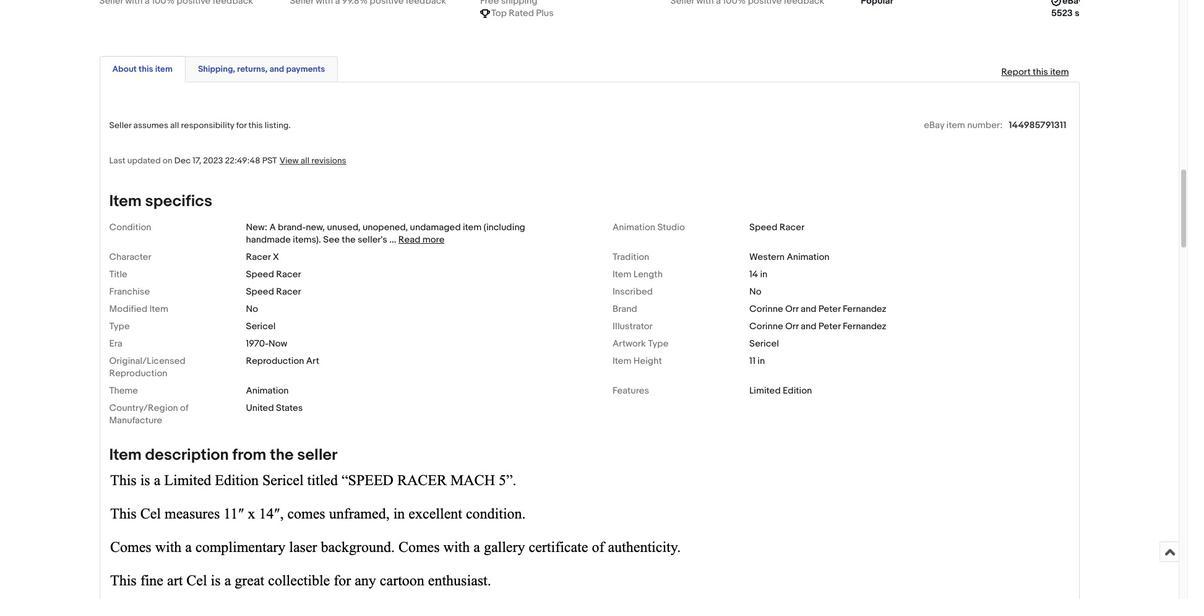 Task type: describe. For each thing, give the bounding box(es) containing it.
responsibility
[[181, 120, 234, 131]]

manufacture
[[109, 415, 162, 426]]

pst
[[262, 155, 277, 166]]

tab list containing about this item
[[99, 54, 1080, 82]]

original/licensed reproduction
[[109, 355, 186, 379]]

theme
[[109, 385, 138, 397]]

speed for animation studio
[[749, 222, 777, 233]]

11 in
[[749, 355, 765, 367]]

on
[[163, 155, 172, 166]]

studio
[[657, 222, 685, 233]]

racer for franchise
[[276, 286, 301, 298]]

report this item link
[[995, 60, 1075, 84]]

more
[[422, 234, 445, 246]]

5523 sold link
[[1051, 0, 1188, 20]]

returns,
[[237, 64, 268, 74]]

corinne orr and peter fernandez for illustrator
[[749, 321, 887, 332]]

era
[[109, 338, 122, 350]]

item inside new: a brand-new, unused, unopened, undamaged item (including handmade items). see the seller's ...
[[463, 222, 482, 233]]

inscribed
[[613, 286, 653, 298]]

sold
[[1075, 8, 1093, 19]]

14
[[749, 269, 758, 280]]

racer for animation studio
[[780, 222, 805, 233]]

report
[[1001, 66, 1031, 78]]

item right ebay in the top of the page
[[946, 120, 965, 131]]

country/region of manufacture
[[109, 402, 188, 426]]

shipping, returns, and payments
[[198, 64, 325, 74]]

last
[[109, 155, 125, 166]]

top
[[491, 8, 507, 19]]

seller's
[[358, 234, 387, 246]]

orr for illustrator
[[785, 321, 799, 332]]

dec
[[174, 155, 191, 166]]

new:
[[246, 222, 267, 233]]

artwork type
[[613, 338, 669, 350]]

item right modified
[[149, 303, 168, 315]]

seller assumes all responsibility for this listing.
[[109, 120, 291, 131]]

(including
[[484, 222, 525, 233]]

new: a brand-new, unused, unopened, undamaged item (including handmade items). see the seller's ...
[[246, 222, 525, 246]]

illustrator
[[613, 321, 653, 332]]

view all revisions link
[[277, 155, 346, 167]]

animation for animation
[[246, 385, 289, 397]]

items).
[[293, 234, 321, 246]]

assumes
[[133, 120, 168, 131]]

art
[[306, 355, 319, 367]]

5523 sold text field
[[1051, 8, 1093, 20]]

14 in
[[749, 269, 768, 280]]

a
[[269, 222, 276, 233]]

5523
[[1051, 8, 1073, 19]]

item description from the seller
[[109, 446, 338, 465]]

see
[[323, 234, 340, 246]]

description
[[145, 446, 229, 465]]

listing.
[[265, 120, 291, 131]]

handmade
[[246, 234, 291, 246]]

artwork
[[613, 338, 646, 350]]

shipping, returns, and payments button
[[198, 63, 325, 75]]

specifics
[[145, 192, 212, 211]]

item height
[[613, 355, 662, 367]]

sericel for type
[[246, 321, 276, 332]]

states
[[276, 402, 303, 414]]

in for 11 in
[[758, 355, 765, 367]]

orr for brand
[[785, 303, 799, 315]]

height
[[634, 355, 662, 367]]

1970-now
[[246, 338, 287, 350]]

modified
[[109, 303, 147, 315]]

united states
[[246, 402, 303, 414]]

limited
[[749, 385, 781, 397]]

top rated plus
[[491, 8, 554, 19]]

in for 14 in
[[760, 269, 768, 280]]

ebay item number: 144985791311
[[924, 120, 1067, 131]]

fernandez for illustrator
[[843, 321, 887, 332]]

speed for title
[[246, 269, 274, 280]]

condition
[[109, 222, 151, 233]]

item for item length
[[613, 269, 631, 280]]

corinne orr and peter fernandez for brand
[[749, 303, 887, 315]]

1970-
[[246, 338, 269, 350]]

Top Rated Plus text field
[[491, 8, 554, 20]]

peter for brand
[[819, 303, 841, 315]]

22:49:48
[[225, 155, 260, 166]]

item for item height
[[613, 355, 631, 367]]

144985791311
[[1009, 120, 1067, 131]]

this for about
[[139, 64, 153, 74]]

brand-
[[278, 222, 306, 233]]

view
[[280, 155, 299, 166]]

corinne for brand
[[749, 303, 783, 315]]

seller
[[109, 120, 131, 131]]

item specifics
[[109, 192, 212, 211]]

features
[[613, 385, 649, 397]]

0 vertical spatial all
[[170, 120, 179, 131]]

peter for illustrator
[[819, 321, 841, 332]]



Task type: locate. For each thing, give the bounding box(es) containing it.
corinne up 11 in
[[749, 321, 783, 332]]

0 horizontal spatial no
[[246, 303, 258, 315]]

shipping,
[[198, 64, 235, 74]]

1 vertical spatial no
[[246, 303, 258, 315]]

the
[[342, 234, 356, 246], [270, 446, 294, 465]]

2 corinne from the top
[[749, 321, 783, 332]]

2 peter from the top
[[819, 321, 841, 332]]

1 vertical spatial type
[[648, 338, 669, 350]]

for
[[236, 120, 247, 131]]

2 horizontal spatial animation
[[787, 251, 830, 263]]

1 orr from the top
[[785, 303, 799, 315]]

1 horizontal spatial animation
[[613, 222, 655, 233]]

speed for franchise
[[246, 286, 274, 298]]

reproduction down original/licensed
[[109, 368, 167, 379]]

racer
[[780, 222, 805, 233], [246, 251, 271, 263], [276, 269, 301, 280], [276, 286, 301, 298]]

sericel for artwork type
[[749, 338, 779, 350]]

None text field
[[99, 0, 253, 8], [671, 0, 824, 8], [861, 0, 894, 8], [99, 0, 253, 8], [671, 0, 824, 8], [861, 0, 894, 8]]

animation
[[613, 222, 655, 233], [787, 251, 830, 263], [246, 385, 289, 397]]

1 vertical spatial corinne
[[749, 321, 783, 332]]

limited edition
[[749, 385, 812, 397]]

item length
[[613, 269, 663, 280]]

revisions
[[311, 155, 346, 166]]

1 horizontal spatial no
[[749, 286, 762, 298]]

2 vertical spatial speed racer
[[246, 286, 301, 298]]

speed racer
[[749, 222, 805, 233], [246, 269, 301, 280], [246, 286, 301, 298]]

0 vertical spatial corinne orr and peter fernandez
[[749, 303, 887, 315]]

read more button
[[398, 234, 445, 246]]

1 horizontal spatial this
[[248, 120, 263, 131]]

rated
[[509, 8, 534, 19]]

fernandez for brand
[[843, 303, 887, 315]]

about
[[112, 64, 137, 74]]

11
[[749, 355, 756, 367]]

0 horizontal spatial type
[[109, 321, 130, 332]]

of
[[180, 402, 188, 414]]

the right from in the bottom of the page
[[270, 446, 294, 465]]

all
[[170, 120, 179, 131], [301, 155, 309, 166]]

0 vertical spatial the
[[342, 234, 356, 246]]

0 vertical spatial speed
[[749, 222, 777, 233]]

updated
[[127, 155, 161, 166]]

item for item specifics
[[109, 192, 142, 211]]

reproduction
[[246, 355, 304, 367], [109, 368, 167, 379]]

and
[[269, 64, 284, 74], [801, 303, 816, 315], [801, 321, 816, 332]]

last updated on dec 17, 2023 22:49:48 pst view all revisions
[[109, 155, 346, 166]]

0 vertical spatial peter
[[819, 303, 841, 315]]

united
[[246, 402, 274, 414]]

1 corinne orr and peter fernandez from the top
[[749, 303, 887, 315]]

type
[[109, 321, 130, 332], [648, 338, 669, 350]]

0 horizontal spatial reproduction
[[109, 368, 167, 379]]

reproduction down now
[[246, 355, 304, 367]]

1 vertical spatial the
[[270, 446, 294, 465]]

0 horizontal spatial sericel
[[246, 321, 276, 332]]

all right view
[[301, 155, 309, 166]]

sericel up 11 in
[[749, 338, 779, 350]]

original/licensed
[[109, 355, 186, 367]]

1 vertical spatial reproduction
[[109, 368, 167, 379]]

0 horizontal spatial all
[[170, 120, 179, 131]]

length
[[634, 269, 663, 280]]

1 horizontal spatial type
[[648, 338, 669, 350]]

corinne down 14 in
[[749, 303, 783, 315]]

western animation
[[749, 251, 830, 263]]

1 vertical spatial speed
[[246, 269, 274, 280]]

0 vertical spatial no
[[749, 286, 762, 298]]

about this item
[[112, 64, 173, 74]]

0 horizontal spatial the
[[270, 446, 294, 465]]

now
[[269, 338, 287, 350]]

corinne orr and peter fernandez
[[749, 303, 887, 315], [749, 321, 887, 332]]

this right about on the top
[[139, 64, 153, 74]]

2 horizontal spatial this
[[1033, 66, 1048, 78]]

5523 sold
[[1051, 8, 1093, 19]]

this right report
[[1033, 66, 1048, 78]]

type up era on the bottom
[[109, 321, 130, 332]]

read
[[398, 234, 420, 246]]

report this item
[[1001, 66, 1069, 78]]

corinne for illustrator
[[749, 321, 783, 332]]

this for report
[[1033, 66, 1048, 78]]

1 vertical spatial and
[[801, 303, 816, 315]]

unused,
[[327, 222, 361, 233]]

western
[[749, 251, 785, 263]]

0 vertical spatial speed racer
[[749, 222, 805, 233]]

racer for title
[[276, 269, 301, 280]]

17,
[[193, 155, 201, 166]]

2 corinne orr and peter fernandez from the top
[[749, 321, 887, 332]]

sericel up the 1970-
[[246, 321, 276, 332]]

this right "for"
[[248, 120, 263, 131]]

2 fernandez from the top
[[843, 321, 887, 332]]

item down manufacture
[[109, 446, 142, 465]]

item inside button
[[155, 64, 173, 74]]

1 vertical spatial corinne orr and peter fernandez
[[749, 321, 887, 332]]

0 vertical spatial fernandez
[[843, 303, 887, 315]]

modified item
[[109, 303, 168, 315]]

fernandez
[[843, 303, 887, 315], [843, 321, 887, 332]]

0 vertical spatial orr
[[785, 303, 799, 315]]

1 vertical spatial in
[[758, 355, 765, 367]]

item for item description from the seller
[[109, 446, 142, 465]]

item right about on the top
[[155, 64, 173, 74]]

unopened,
[[363, 222, 408, 233]]

2023
[[203, 155, 223, 166]]

item up condition
[[109, 192, 142, 211]]

seller
[[297, 446, 338, 465]]

1 vertical spatial speed racer
[[246, 269, 301, 280]]

animation up the tradition
[[613, 222, 655, 233]]

tab list
[[99, 54, 1080, 82]]

2 vertical spatial speed
[[246, 286, 274, 298]]

None text field
[[290, 0, 446, 8], [480, 0, 537, 8], [1062, 0, 1137, 8], [290, 0, 446, 8], [480, 0, 537, 8], [1062, 0, 1137, 8]]

no for inscribed
[[749, 286, 762, 298]]

title
[[109, 269, 127, 280]]

animation for animation studio
[[613, 222, 655, 233]]

2 vertical spatial animation
[[246, 385, 289, 397]]

all right assumes
[[170, 120, 179, 131]]

0 vertical spatial reproduction
[[246, 355, 304, 367]]

and for brand
[[801, 303, 816, 315]]

1 vertical spatial all
[[301, 155, 309, 166]]

x
[[273, 251, 279, 263]]

1 vertical spatial peter
[[819, 321, 841, 332]]

no down 14
[[749, 286, 762, 298]]

ebay
[[924, 120, 944, 131]]

0 vertical spatial sericel
[[246, 321, 276, 332]]

1 vertical spatial sericel
[[749, 338, 779, 350]]

animation right western at the right top of page
[[787, 251, 830, 263]]

0 vertical spatial type
[[109, 321, 130, 332]]

1 horizontal spatial sericel
[[749, 338, 779, 350]]

speed racer for franchise
[[246, 286, 301, 298]]

animation studio
[[613, 222, 685, 233]]

top rated plus link
[[480, 0, 658, 20]]

item down the tradition
[[613, 269, 631, 280]]

reproduction art
[[246, 355, 319, 367]]

reproduction inside original/licensed reproduction
[[109, 368, 167, 379]]

and inside button
[[269, 64, 284, 74]]

about this item button
[[112, 63, 173, 75]]

new,
[[306, 222, 325, 233]]

no for modified item
[[246, 303, 258, 315]]

from
[[232, 446, 266, 465]]

1 horizontal spatial the
[[342, 234, 356, 246]]

1 vertical spatial orr
[[785, 321, 799, 332]]

in right 14
[[760, 269, 768, 280]]

2 vertical spatial and
[[801, 321, 816, 332]]

1 vertical spatial animation
[[787, 251, 830, 263]]

speed racer for animation studio
[[749, 222, 805, 233]]

country/region
[[109, 402, 178, 414]]

item left (including
[[463, 222, 482, 233]]

payments
[[286, 64, 325, 74]]

the inside new: a brand-new, unused, unopened, undamaged item (including handmade items). see the seller's ...
[[342, 234, 356, 246]]

item
[[155, 64, 173, 74], [1050, 66, 1069, 78], [946, 120, 965, 131], [463, 222, 482, 233]]

edition
[[783, 385, 812, 397]]

item down artwork in the bottom of the page
[[613, 355, 631, 367]]

racer x
[[246, 251, 279, 263]]

this inside button
[[139, 64, 153, 74]]

orr
[[785, 303, 799, 315], [785, 321, 799, 332]]

undamaged
[[410, 222, 461, 233]]

no up the 1970-
[[246, 303, 258, 315]]

character
[[109, 251, 151, 263]]

0 horizontal spatial this
[[139, 64, 153, 74]]

0 vertical spatial and
[[269, 64, 284, 74]]

item right report
[[1050, 66, 1069, 78]]

1 fernandez from the top
[[843, 303, 887, 315]]

no
[[749, 286, 762, 298], [246, 303, 258, 315]]

peter
[[819, 303, 841, 315], [819, 321, 841, 332]]

1 peter from the top
[[819, 303, 841, 315]]

0 vertical spatial animation
[[613, 222, 655, 233]]

1 corinne from the top
[[749, 303, 783, 315]]

the down unused,
[[342, 234, 356, 246]]

franchise
[[109, 286, 150, 298]]

speed racer for title
[[246, 269, 301, 280]]

number:
[[967, 120, 1003, 131]]

type up height
[[648, 338, 669, 350]]

1 horizontal spatial reproduction
[[246, 355, 304, 367]]

brand
[[613, 303, 637, 315]]

0 horizontal spatial animation
[[246, 385, 289, 397]]

in
[[760, 269, 768, 280], [758, 355, 765, 367]]

0 vertical spatial corinne
[[749, 303, 783, 315]]

corinne
[[749, 303, 783, 315], [749, 321, 783, 332]]

0 vertical spatial in
[[760, 269, 768, 280]]

in right 11
[[758, 355, 765, 367]]

...
[[389, 234, 396, 246]]

1 vertical spatial fernandez
[[843, 321, 887, 332]]

animation up united states
[[246, 385, 289, 397]]

read more
[[398, 234, 445, 246]]

and for illustrator
[[801, 321, 816, 332]]

tradition
[[613, 251, 649, 263]]

1 horizontal spatial all
[[301, 155, 309, 166]]

2 orr from the top
[[785, 321, 799, 332]]



Task type: vqa. For each thing, say whether or not it's contained in the screenshot.
the leftmost cars
no



